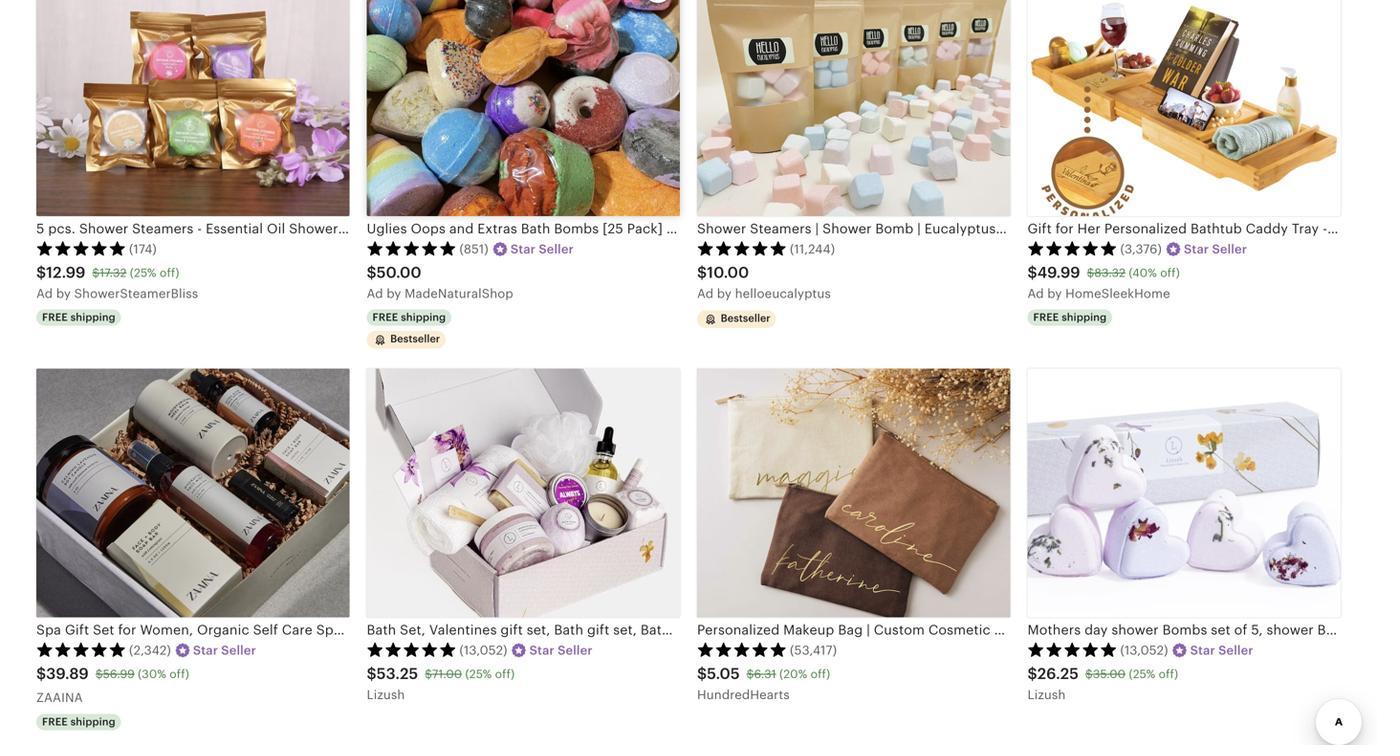 Task type: locate. For each thing, give the bounding box(es) containing it.
5 out of 5 stars image for 12.99
[[36, 241, 126, 256]]

5 out of 5 stars image up "53.25"
[[367, 642, 457, 657]]

4 d from the left
[[1036, 287, 1045, 301]]

bestseller down $ 50.00 a d b y madenaturalshop
[[391, 333, 440, 345]]

a left the madenaturalshop
[[367, 287, 376, 301]]

y
[[64, 287, 71, 301], [395, 287, 401, 301], [725, 287, 732, 301], [1056, 287, 1063, 301]]

star for 53.25
[[530, 643, 555, 658]]

5 out of 5 stars image for 49.99
[[1028, 241, 1118, 256]]

1 y from the left
[[64, 287, 71, 301]]

off) inside $ 12.99 $ 17.32 (25% off) a d b y showersteamerbliss
[[160, 267, 179, 280]]

5 out of 5 stars image up 5.05
[[698, 642, 787, 657]]

star seller for 53.25
[[530, 643, 593, 658]]

5 out of 5 stars image for 39.89
[[36, 642, 126, 657]]

5 out of 5 stars image for 5.05
[[698, 642, 787, 657]]

b down 50.00
[[387, 287, 395, 301]]

a inside "$ 10.00 a d b y helloeucalyptus"
[[698, 287, 706, 301]]

5 out of 5 stars image up '39.89'
[[36, 642, 126, 657]]

5 out of 5 stars image up 10.00
[[698, 241, 787, 256]]

5 pcs. shower steamers - essential oil shower steamers, handmade bath steamers tablets, shower aromatherapy gift image
[[36, 0, 350, 216]]

$ 10.00 a d b y helloeucalyptus
[[698, 264, 831, 301]]

lizush
[[367, 688, 405, 702], [1028, 688, 1066, 702]]

star seller for 39.89
[[193, 643, 256, 658]]

(25%
[[130, 267, 157, 280], [466, 668, 492, 681], [1129, 668, 1156, 681]]

shipping down $ 50.00 a d b y madenaturalshop
[[401, 312, 446, 324]]

d down 49.99
[[1036, 287, 1045, 301]]

(25% inside $ 12.99 $ 17.32 (25% off) a d b y showersteamerbliss
[[130, 267, 157, 280]]

$ 49.99 $ 83.32 (40% off) a d b y homesleekhome
[[1028, 264, 1181, 301]]

star seller
[[511, 242, 574, 256], [1185, 242, 1248, 256], [193, 643, 256, 658], [530, 643, 593, 658], [1191, 643, 1254, 658]]

y down 49.99
[[1056, 287, 1063, 301]]

2 (13,052) from the left
[[1121, 643, 1169, 658]]

b inside "$ 10.00 a d b y helloeucalyptus"
[[717, 287, 725, 301]]

free shipping
[[42, 312, 116, 324], [373, 312, 446, 324], [1034, 312, 1107, 324], [42, 716, 116, 728]]

free for 39.89
[[42, 716, 68, 728]]

1 (13,052) from the left
[[460, 643, 508, 658]]

free shipping down the 12.99
[[42, 312, 116, 324]]

17.32
[[100, 267, 127, 280]]

1 horizontal spatial (25%
[[466, 668, 492, 681]]

off)
[[160, 267, 179, 280], [1161, 267, 1181, 280], [170, 668, 189, 681], [495, 668, 515, 681], [811, 668, 831, 681], [1159, 668, 1179, 681]]

hundredhearts
[[698, 688, 790, 702]]

0 vertical spatial bestseller
[[721, 313, 771, 325]]

off) inside $ 5.05 $ 6.31 (20% off) hundredhearts
[[811, 668, 831, 681]]

star seller for 49.99
[[1185, 242, 1248, 256]]

2 y from the left
[[395, 287, 401, 301]]

4 a from the left
[[1028, 287, 1037, 301]]

3 a from the left
[[698, 287, 706, 301]]

1 horizontal spatial bestseller
[[721, 313, 771, 325]]

lizush down the 26.25
[[1028, 688, 1066, 702]]

1 b from the left
[[56, 287, 64, 301]]

2 a from the left
[[367, 287, 376, 301]]

star seller for 26.25
[[1191, 643, 1254, 658]]

y down 10.00
[[725, 287, 732, 301]]

off) right '(30%'
[[170, 668, 189, 681]]

shipping down zaaina
[[71, 716, 116, 728]]

off) up showersteamerbliss
[[160, 267, 179, 280]]

y down 50.00
[[395, 287, 401, 301]]

5 out of 5 stars image for 53.25
[[367, 642, 457, 657]]

(25% inside $ 26.25 $ 35.00 (25% off) lizush
[[1129, 668, 1156, 681]]

off) inside $ 53.25 $ 71.00 (25% off) lizush
[[495, 668, 515, 681]]

0 horizontal spatial lizush
[[367, 688, 405, 702]]

0 horizontal spatial bestseller
[[391, 333, 440, 345]]

2 horizontal spatial (25%
[[1129, 668, 1156, 681]]

5 out of 5 stars image up the 12.99
[[36, 241, 126, 256]]

a inside $ 49.99 $ 83.32 (40% off) a d b y homesleekhome
[[1028, 287, 1037, 301]]

(13,052) up 35.00
[[1121, 643, 1169, 658]]

(25% right 71.00
[[466, 668, 492, 681]]

free down the 12.99
[[42, 312, 68, 324]]

helloeucalyptus
[[735, 287, 831, 301]]

26.25
[[1038, 666, 1079, 683]]

off) right 35.00
[[1159, 668, 1179, 681]]

off) for 49.99
[[1161, 267, 1181, 280]]

b
[[56, 287, 64, 301], [387, 287, 395, 301], [717, 287, 725, 301], [1048, 287, 1056, 301]]

mothers day shower bombs set of 5, shower bomb for mothers day, mother gift set, shower fizzy bomb, mom gift, mothers day shower bombs set image
[[1028, 369, 1342, 618]]

(13,052) for 26.25
[[1121, 643, 1169, 658]]

39.89
[[46, 666, 89, 683]]

y inside "$ 10.00 a d b y helloeucalyptus"
[[725, 287, 732, 301]]

0 horizontal spatial (25%
[[130, 267, 157, 280]]

1 lizush from the left
[[367, 688, 405, 702]]

off) for 5.05
[[811, 668, 831, 681]]

free shipping down zaaina
[[42, 716, 116, 728]]

35.00
[[1093, 668, 1126, 681]]

1 d from the left
[[45, 287, 53, 301]]

d down the 12.99
[[45, 287, 53, 301]]

y inside $ 50.00 a d b y madenaturalshop
[[395, 287, 401, 301]]

1 horizontal spatial (13,052)
[[1121, 643, 1169, 658]]

(25% right 35.00
[[1129, 668, 1156, 681]]

y inside $ 12.99 $ 17.32 (25% off) a d b y showersteamerbliss
[[64, 287, 71, 301]]

3 d from the left
[[706, 287, 714, 301]]

12.99
[[46, 264, 86, 281]]

lizush inside $ 26.25 $ 35.00 (25% off) lizush
[[1028, 688, 1066, 702]]

4 b from the left
[[1048, 287, 1056, 301]]

$
[[36, 264, 46, 281], [367, 264, 377, 281], [698, 264, 707, 281], [1028, 264, 1038, 281], [92, 267, 100, 280], [1088, 267, 1095, 280], [36, 666, 46, 683], [367, 666, 377, 683], [698, 666, 707, 683], [1028, 666, 1038, 683], [96, 668, 103, 681], [425, 668, 432, 681], [747, 668, 754, 681], [1086, 668, 1093, 681]]

y inside $ 49.99 $ 83.32 (40% off) a d b y homesleekhome
[[1056, 287, 1063, 301]]

free shipping down 49.99
[[1034, 312, 1107, 324]]

(25% for 26.25
[[1129, 668, 1156, 681]]

spa gift set for women, organic self care spa gift box, handmade relaxing basket, beauty spa box kit gift, natural bath set gift for her image
[[36, 369, 350, 618]]

a left showersteamerbliss
[[36, 287, 45, 301]]

(13,052)
[[460, 643, 508, 658], [1121, 643, 1169, 658]]

5 out of 5 stars image
[[36, 241, 126, 256], [367, 241, 457, 256], [698, 241, 787, 256], [1028, 241, 1118, 256], [36, 642, 126, 657], [367, 642, 457, 657], [698, 642, 787, 657], [1028, 642, 1118, 657]]

b down 10.00
[[717, 287, 725, 301]]

shipping for 49.99
[[1062, 312, 1107, 324]]

b down the 12.99
[[56, 287, 64, 301]]

shipping down $ 49.99 $ 83.32 (40% off) a d b y homesleekhome
[[1062, 312, 1107, 324]]

(25% up showersteamerbliss
[[130, 267, 157, 280]]

(13,052) up 71.00
[[460, 643, 508, 658]]

off) down "(53,417)"
[[811, 668, 831, 681]]

(174)
[[129, 242, 157, 256]]

2 b from the left
[[387, 287, 395, 301]]

(2,342)
[[129, 643, 171, 658]]

bath set, valentines gift set, bath gift set, bath spa gift, spa basket, spa gift set, bath and body gift, gift set, valentines spa gift image
[[367, 369, 680, 618]]

bestseller
[[721, 313, 771, 325], [391, 333, 440, 345]]

off) for 12.99
[[160, 267, 179, 280]]

a
[[36, 287, 45, 301], [367, 287, 376, 301], [698, 287, 706, 301], [1028, 287, 1037, 301]]

bestseller down "$ 10.00 a d b y helloeucalyptus"
[[721, 313, 771, 325]]

off) right 71.00
[[495, 668, 515, 681]]

off) right (40%
[[1161, 267, 1181, 280]]

(53,417)
[[790, 643, 837, 658]]

3 y from the left
[[725, 287, 732, 301]]

3 b from the left
[[717, 287, 725, 301]]

star
[[511, 242, 536, 256], [1185, 242, 1210, 256], [193, 643, 218, 658], [530, 643, 555, 658], [1191, 643, 1216, 658]]

$ inside $ 39.89 $ 56.99 (30% off)
[[96, 668, 103, 681]]

0 horizontal spatial (13,052)
[[460, 643, 508, 658]]

shipping for 39.89
[[71, 716, 116, 728]]

d
[[45, 287, 53, 301], [375, 287, 383, 301], [706, 287, 714, 301], [1036, 287, 1045, 301]]

5 out of 5 stars image up 49.99
[[1028, 241, 1118, 256]]

personalized makeup bag | custom cosmetic bag | birthday gifts for her | mom christmas gifts | best friend gifts | gift for women image
[[698, 369, 1011, 618]]

b down 49.99
[[1048, 287, 1056, 301]]

$ 12.99 $ 17.32 (25% off) a d b y showersteamerbliss
[[36, 264, 198, 301]]

4 y from the left
[[1056, 287, 1063, 301]]

1 a from the left
[[36, 287, 45, 301]]

a left the homesleekhome
[[1028, 287, 1037, 301]]

(40%
[[1129, 267, 1158, 280]]

5 out of 5 stars image up the 26.25
[[1028, 642, 1118, 657]]

off) inside $ 39.89 $ 56.99 (30% off)
[[170, 668, 189, 681]]

free down 49.99
[[1034, 312, 1060, 324]]

gift for her personalized bathtub caddy tray - expandable bamboo bath tray with book/ipad stand, phone holder and wine glass slot, romantic. image
[[1028, 0, 1342, 216]]

2 lizush from the left
[[1028, 688, 1066, 702]]

free down zaaina
[[42, 716, 68, 728]]

free
[[42, 312, 68, 324], [373, 312, 398, 324], [1034, 312, 1060, 324], [42, 716, 68, 728]]

off) inside $ 49.99 $ 83.32 (40% off) a d b y homesleekhome
[[1161, 267, 1181, 280]]

d down 10.00
[[706, 287, 714, 301]]

d inside $ 49.99 $ 83.32 (40% off) a d b y homesleekhome
[[1036, 287, 1045, 301]]

(25% inside $ 53.25 $ 71.00 (25% off) lizush
[[466, 668, 492, 681]]

seller
[[539, 242, 574, 256], [1213, 242, 1248, 256], [221, 643, 256, 658], [558, 643, 593, 658], [1219, 643, 1254, 658]]

d down 50.00
[[375, 287, 383, 301]]

a left helloeucalyptus
[[698, 287, 706, 301]]

shipping down $ 12.99 $ 17.32 (25% off) a d b y showersteamerbliss
[[71, 312, 116, 324]]

lizush down "53.25"
[[367, 688, 405, 702]]

(11,244)
[[790, 242, 836, 256]]

$ 26.25 $ 35.00 (25% off) lizush
[[1028, 666, 1179, 702]]

1 horizontal spatial lizush
[[1028, 688, 1066, 702]]

off) inside $ 26.25 $ 35.00 (25% off) lizush
[[1159, 668, 1179, 681]]

2 d from the left
[[375, 287, 383, 301]]

free shipping for 12.99
[[42, 312, 116, 324]]

lizush inside $ 53.25 $ 71.00 (25% off) lizush
[[367, 688, 405, 702]]

y down the 12.99
[[64, 287, 71, 301]]

d inside $ 50.00 a d b y madenaturalshop
[[375, 287, 383, 301]]

shipping
[[71, 312, 116, 324], [401, 312, 446, 324], [1062, 312, 1107, 324], [71, 716, 116, 728]]

$ 50.00 a d b y madenaturalshop
[[367, 264, 514, 301]]

5 out of 5 stars image for 26.25
[[1028, 642, 1118, 657]]



Task type: describe. For each thing, give the bounding box(es) containing it.
off) for 39.89
[[170, 668, 189, 681]]

1 vertical spatial bestseller
[[391, 333, 440, 345]]

83.32
[[1095, 267, 1126, 280]]

(851)
[[460, 242, 489, 256]]

$ 39.89 $ 56.99 (30% off)
[[36, 666, 189, 683]]

(25% for 53.25
[[466, 668, 492, 681]]

$ inside $ 50.00 a d b y madenaturalshop
[[367, 264, 377, 281]]

free shipping for 39.89
[[42, 716, 116, 728]]

homesleekhome
[[1066, 287, 1171, 301]]

star for 26.25
[[1191, 643, 1216, 658]]

d inside "$ 10.00 a d b y helloeucalyptus"
[[706, 287, 714, 301]]

shipping for 12.99
[[71, 312, 116, 324]]

free shipping down 50.00
[[373, 312, 446, 324]]

seller for 49.99
[[1213, 242, 1248, 256]]

5.05
[[707, 666, 740, 683]]

49.99
[[1038, 264, 1081, 281]]

zaaina
[[36, 691, 83, 705]]

b inside $ 49.99 $ 83.32 (40% off) a d b y homesleekhome
[[1048, 287, 1056, 301]]

(20%
[[780, 668, 808, 681]]

off) for 26.25
[[1159, 668, 1179, 681]]

71.00
[[432, 668, 462, 681]]

star for 49.99
[[1185, 242, 1210, 256]]

50.00
[[377, 264, 422, 281]]

free shipping for 49.99
[[1034, 312, 1107, 324]]

(13,052) for 53.25
[[460, 643, 508, 658]]

showersteamerbliss
[[74, 287, 198, 301]]

$ inside "$ 10.00 a d b y helloeucalyptus"
[[698, 264, 707, 281]]

seller for 39.89
[[221, 643, 256, 658]]

madenaturalshop
[[405, 287, 514, 301]]

off) for 53.25
[[495, 668, 515, 681]]

free for 49.99
[[1034, 312, 1060, 324]]

53.25
[[377, 666, 418, 683]]

a inside $ 50.00 a d b y madenaturalshop
[[367, 287, 376, 301]]

seller for 26.25
[[1219, 643, 1254, 658]]

shower steamers | shower bomb | eucalyptus shower steamers | aromatherapy shower melts | shower steamer | shower fizzies image
[[698, 0, 1011, 216]]

(30%
[[138, 668, 166, 681]]

free for 12.99
[[42, 312, 68, 324]]

b inside $ 50.00 a d b y madenaturalshop
[[387, 287, 395, 301]]

lizush for 26.25
[[1028, 688, 1066, 702]]

star for 39.89
[[193, 643, 218, 658]]

b inside $ 12.99 $ 17.32 (25% off) a d b y showersteamerbliss
[[56, 287, 64, 301]]

10.00
[[707, 264, 750, 281]]

(25% for 12.99
[[130, 267, 157, 280]]

lizush for 53.25
[[367, 688, 405, 702]]

5 out of 5 stars image up 50.00
[[367, 241, 457, 256]]

seller for 53.25
[[558, 643, 593, 658]]

free down 50.00
[[373, 312, 398, 324]]

6.31
[[754, 668, 777, 681]]

56.99
[[103, 668, 135, 681]]

a inside $ 12.99 $ 17.32 (25% off) a d b y showersteamerbliss
[[36, 287, 45, 301]]

d inside $ 12.99 $ 17.32 (25% off) a d b y showersteamerbliss
[[45, 287, 53, 301]]

uglies oops and extras bath bombs [25 pack] |bath bombs |damaged bath bombs |wholesale |imperfect bath bombs |scratch and dent bath bombs image
[[367, 0, 680, 216]]

$ 53.25 $ 71.00 (25% off) lizush
[[367, 666, 515, 702]]

$ 5.05 $ 6.31 (20% off) hundredhearts
[[698, 666, 831, 702]]

(3,376)
[[1121, 242, 1163, 256]]



Task type: vqa. For each thing, say whether or not it's contained in the screenshot.
LucianLeatherGoods
no



